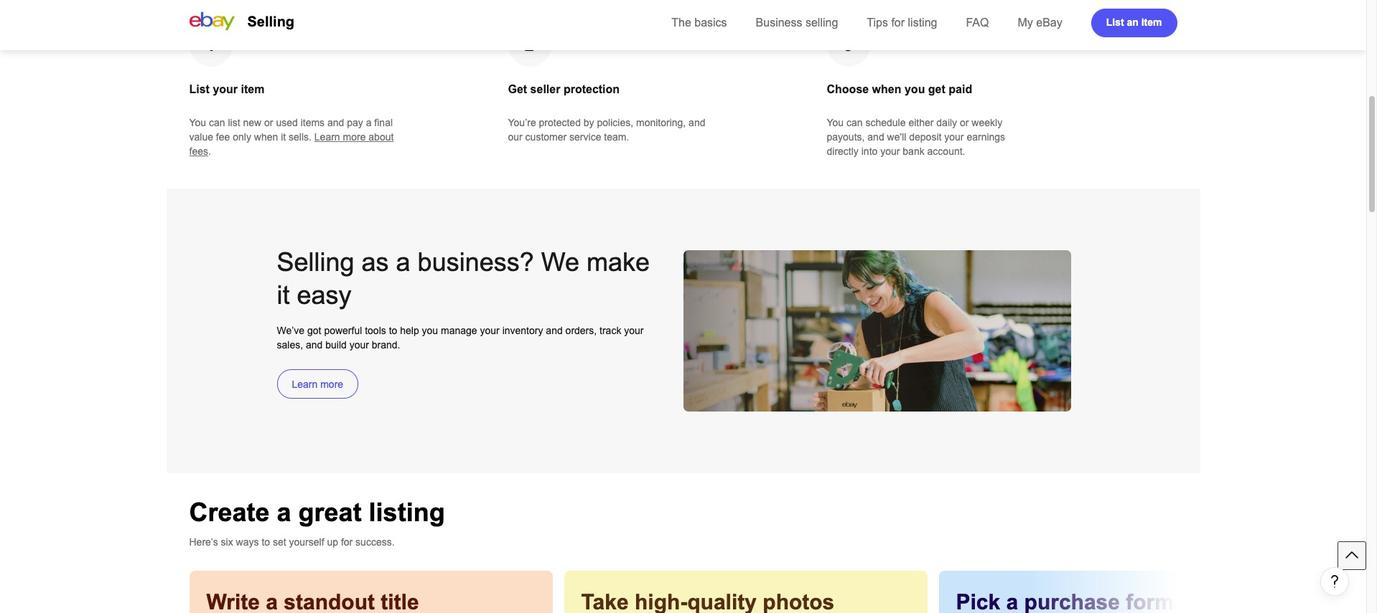 Task type: describe. For each thing, give the bounding box(es) containing it.
selling as a business? we make it easy
[[277, 248, 650, 310]]

list an item
[[1106, 16, 1162, 28]]

1 horizontal spatial you
[[905, 83, 925, 95]]

success.
[[355, 537, 395, 549]]

you for 3
[[827, 117, 844, 129]]

list your item
[[189, 83, 265, 95]]

business selling
[[756, 17, 838, 29]]

learn more about fees
[[189, 131, 394, 157]]

monitoring,
[[636, 117, 686, 129]]

fees
[[189, 146, 208, 157]]

value
[[189, 131, 213, 143]]

sales,
[[277, 340, 303, 351]]

it inside selling as a business? we make it easy
[[277, 281, 290, 310]]

track
[[600, 325, 621, 337]]

easy
[[297, 281, 351, 310]]

you inside we've got powerful tools to help you manage your inventory and orders, track your sales, and build your brand.
[[422, 325, 438, 337]]

pay
[[347, 117, 363, 129]]

learn for learn more about fees
[[314, 131, 340, 143]]

and down got on the left of page
[[306, 340, 323, 351]]

more for learn more
[[320, 379, 343, 390]]

business?
[[418, 248, 534, 277]]

item for list your item
[[241, 83, 265, 95]]

my ebay
[[1018, 17, 1062, 29]]

payouts,
[[827, 131, 865, 143]]

into
[[861, 146, 878, 157]]

by
[[584, 117, 594, 129]]

list
[[228, 117, 240, 129]]

build
[[325, 340, 347, 351]]

inventory
[[502, 325, 543, 337]]

new
[[243, 117, 261, 129]]

directly
[[827, 146, 859, 157]]

protected
[[539, 117, 581, 129]]

weekly
[[972, 117, 1002, 129]]

2
[[525, 35, 534, 55]]

earnings
[[967, 131, 1005, 143]]

you can list new or used items and pay a final value fee only when it sells.
[[189, 117, 393, 143]]

can for 3
[[847, 117, 863, 129]]

selling for selling as a business? we make it easy
[[277, 248, 354, 277]]

get
[[508, 83, 527, 95]]

we'll
[[887, 131, 906, 143]]

customer
[[525, 131, 567, 143]]

your down we'll
[[880, 146, 900, 157]]

final
[[374, 117, 393, 129]]

can for 1
[[209, 117, 225, 129]]

yourself
[[289, 537, 324, 549]]

help, opens dialogs image
[[1328, 575, 1342, 589]]

ways
[[236, 537, 259, 549]]

create a great listing
[[189, 498, 445, 528]]

you for 1
[[189, 117, 206, 129]]

1
[[206, 35, 216, 55]]

tips for listing link
[[867, 17, 937, 29]]

get seller protection
[[508, 83, 620, 95]]

and inside 'you can schedule either daily or weekly payouts, and we'll deposit your earnings directly into your bank account.'
[[868, 131, 884, 143]]

faq link
[[966, 17, 989, 29]]

bank
[[903, 146, 925, 157]]

set
[[273, 537, 286, 549]]

we've
[[277, 325, 305, 337]]

fee
[[216, 131, 230, 143]]

the basics
[[671, 17, 727, 29]]

list an item link
[[1091, 9, 1177, 37]]

here's
[[189, 537, 218, 549]]

basics
[[694, 17, 727, 29]]

only
[[233, 131, 251, 143]]

we
[[541, 248, 579, 277]]

tips for listing
[[867, 17, 937, 29]]

1 vertical spatial listing
[[369, 498, 445, 528]]

team.
[[604, 131, 629, 143]]

either
[[909, 117, 934, 129]]

more for learn more about fees
[[343, 131, 366, 143]]

your down powerful
[[349, 340, 369, 351]]

when inside you can list new or used items and pay a final value fee only when it sells.
[[254, 131, 278, 143]]

my
[[1018, 17, 1033, 29]]

your up list
[[213, 83, 238, 95]]

ebay
[[1036, 17, 1062, 29]]

tools
[[365, 325, 386, 337]]

help
[[400, 325, 419, 337]]

manage
[[441, 325, 477, 337]]

got
[[307, 325, 321, 337]]

you're protected by policies, monitoring, and our customer service team.
[[508, 117, 705, 143]]

schedule
[[866, 117, 906, 129]]

protection
[[564, 83, 620, 95]]

selling
[[806, 17, 838, 29]]

the basics link
[[671, 17, 727, 29]]

your right the track
[[624, 325, 644, 337]]

learn more about fees link
[[189, 131, 394, 157]]

items
[[301, 117, 325, 129]]

our
[[508, 131, 523, 143]]

orders,
[[565, 325, 597, 337]]

service
[[569, 131, 601, 143]]



Task type: vqa. For each thing, say whether or not it's contained in the screenshot.
2nd -
no



Task type: locate. For each thing, give the bounding box(es) containing it.
item right an
[[1141, 16, 1162, 28]]

can up fee
[[209, 117, 225, 129]]

or inside you can list new or used items and pay a final value fee only when it sells.
[[264, 117, 273, 129]]

listing
[[908, 17, 937, 29], [369, 498, 445, 528]]

learn
[[314, 131, 340, 143], [292, 379, 318, 390]]

more inside the learn more link
[[320, 379, 343, 390]]

to inside we've got powerful tools to help you manage your inventory and orders, track your sales, and build your brand.
[[389, 325, 397, 337]]

six
[[221, 537, 233, 549]]

sells.
[[289, 131, 312, 143]]

1 vertical spatial to
[[262, 537, 270, 549]]

or right daily
[[960, 117, 969, 129]]

more
[[343, 131, 366, 143], [320, 379, 343, 390]]

make
[[587, 248, 650, 277]]

an
[[1127, 16, 1139, 28]]

or right new
[[264, 117, 273, 129]]

it up we've
[[277, 281, 290, 310]]

when down new
[[254, 131, 278, 143]]

0 horizontal spatial you
[[189, 117, 206, 129]]

1 horizontal spatial or
[[960, 117, 969, 129]]

when
[[872, 83, 901, 95], [254, 131, 278, 143]]

1 vertical spatial learn
[[292, 379, 318, 390]]

can up payouts,
[[847, 117, 863, 129]]

it
[[281, 131, 286, 143], [277, 281, 290, 310]]

you're
[[508, 117, 536, 129]]

more down pay at the left top of page
[[343, 131, 366, 143]]

learn inside learn more about fees
[[314, 131, 340, 143]]

and
[[327, 117, 344, 129], [689, 117, 705, 129], [868, 131, 884, 143], [546, 325, 563, 337], [306, 340, 323, 351]]

selling inside selling as a business? we make it easy
[[277, 248, 354, 277]]

0 vertical spatial it
[[281, 131, 286, 143]]

0 vertical spatial when
[[872, 83, 901, 95]]

learn more
[[292, 379, 343, 390]]

learn for learn more
[[292, 379, 318, 390]]

1 horizontal spatial you
[[827, 117, 844, 129]]

0 vertical spatial item
[[1141, 16, 1162, 28]]

policies,
[[597, 117, 633, 129]]

or inside 'you can schedule either daily or weekly payouts, and we'll deposit your earnings directly into your bank account.'
[[960, 117, 969, 129]]

can inside 'you can schedule either daily or weekly payouts, and we'll deposit your earnings directly into your bank account.'
[[847, 117, 863, 129]]

0 vertical spatial a
[[366, 117, 372, 129]]

1 horizontal spatial when
[[872, 83, 901, 95]]

paid
[[949, 83, 972, 95]]

1 vertical spatial item
[[241, 83, 265, 95]]

you left get
[[905, 83, 925, 95]]

1 horizontal spatial item
[[1141, 16, 1162, 28]]

faq
[[966, 17, 989, 29]]

0 horizontal spatial to
[[262, 537, 270, 549]]

2 vertical spatial a
[[277, 498, 291, 528]]

for
[[891, 17, 905, 29], [341, 537, 353, 549]]

2 can from the left
[[847, 117, 863, 129]]

your
[[213, 83, 238, 95], [944, 131, 964, 143], [880, 146, 900, 157], [480, 325, 500, 337], [624, 325, 644, 337], [349, 340, 369, 351]]

more inside learn more about fees
[[343, 131, 366, 143]]

listing up success.
[[369, 498, 445, 528]]

and inside you can list new or used items and pay a final value fee only when it sells.
[[327, 117, 344, 129]]

0 horizontal spatial you
[[422, 325, 438, 337]]

you inside 'you can schedule either daily or weekly payouts, and we'll deposit your earnings directly into your bank account.'
[[827, 117, 844, 129]]

and left orders,
[[546, 325, 563, 337]]

we've got powerful tools to help you manage your inventory and orders, track your sales, and build your brand.
[[277, 325, 644, 351]]

0 vertical spatial to
[[389, 325, 397, 337]]

0 vertical spatial for
[[891, 17, 905, 29]]

tips
[[867, 17, 888, 29]]

and right monitoring,
[[689, 117, 705, 129]]

0 vertical spatial list
[[1106, 16, 1124, 28]]

a inside selling as a business? we make it easy
[[396, 248, 410, 277]]

a right pay at the left top of page
[[366, 117, 372, 129]]

1 vertical spatial for
[[341, 537, 353, 549]]

0 vertical spatial learn
[[314, 131, 340, 143]]

choose when you get paid
[[827, 83, 972, 95]]

list down 1
[[189, 83, 210, 95]]

0 horizontal spatial list
[[189, 83, 210, 95]]

deposit
[[909, 131, 942, 143]]

can inside you can list new or used items and pay a final value fee only when it sells.
[[209, 117, 225, 129]]

business selling link
[[756, 17, 838, 29]]

powerful
[[324, 325, 362, 337]]

a right as
[[396, 248, 410, 277]]

selling for selling
[[247, 14, 294, 29]]

a inside you can list new or used items and pay a final value fee only when it sells.
[[366, 117, 372, 129]]

3
[[844, 35, 853, 55]]

1 vertical spatial more
[[320, 379, 343, 390]]

item
[[1141, 16, 1162, 28], [241, 83, 265, 95]]

get
[[928, 83, 946, 95]]

learn down sales,
[[292, 379, 318, 390]]

item for list an item
[[1141, 16, 1162, 28]]

to up brand.
[[389, 325, 397, 337]]

list for list your item
[[189, 83, 210, 95]]

2 horizontal spatial a
[[396, 248, 410, 277]]

as
[[362, 248, 389, 277]]

0 horizontal spatial listing
[[369, 498, 445, 528]]

2 you from the left
[[827, 117, 844, 129]]

a
[[366, 117, 372, 129], [396, 248, 410, 277], [277, 498, 291, 528]]

for right the up
[[341, 537, 353, 549]]

2 or from the left
[[960, 117, 969, 129]]

1 vertical spatial selling
[[277, 248, 354, 277]]

you right the "help"
[[422, 325, 438, 337]]

0 horizontal spatial for
[[341, 537, 353, 549]]

listing right tips at the top of the page
[[908, 17, 937, 29]]

learn more link
[[277, 370, 358, 399]]

0 horizontal spatial can
[[209, 117, 225, 129]]

it down used at the left top of page
[[281, 131, 286, 143]]

here's six ways to set yourself up for success.
[[189, 537, 395, 549]]

create
[[189, 498, 270, 528]]

1 horizontal spatial for
[[891, 17, 905, 29]]

or
[[264, 117, 273, 129], [960, 117, 969, 129]]

to left set
[[262, 537, 270, 549]]

great
[[298, 498, 362, 528]]

1 can from the left
[[209, 117, 225, 129]]

about
[[369, 131, 394, 143]]

1 you from the left
[[189, 117, 206, 129]]

your right manage
[[480, 325, 500, 337]]

your down daily
[[944, 131, 964, 143]]

you up value on the top of the page
[[189, 117, 206, 129]]

it inside you can list new or used items and pay a final value fee only when it sells.
[[281, 131, 286, 143]]

choose
[[827, 83, 869, 95]]

1 horizontal spatial to
[[389, 325, 397, 337]]

0 vertical spatial more
[[343, 131, 366, 143]]

1 vertical spatial you
[[422, 325, 438, 337]]

.
[[208, 146, 211, 157]]

the
[[671, 17, 691, 29]]

when up schedule
[[872, 83, 901, 95]]

and up into
[[868, 131, 884, 143]]

0 vertical spatial selling
[[247, 14, 294, 29]]

1 vertical spatial when
[[254, 131, 278, 143]]

business
[[756, 17, 802, 29]]

list for list an item
[[1106, 16, 1124, 28]]

you can schedule either daily or weekly payouts, and we'll deposit your earnings directly into your bank account.
[[827, 117, 1005, 157]]

1 vertical spatial a
[[396, 248, 410, 277]]

you
[[905, 83, 925, 95], [422, 325, 438, 337]]

1 or from the left
[[264, 117, 273, 129]]

1 vertical spatial list
[[189, 83, 210, 95]]

list left an
[[1106, 16, 1124, 28]]

0 horizontal spatial or
[[264, 117, 273, 129]]

learn down 'items'
[[314, 131, 340, 143]]

and inside you're protected by policies, monitoring, and our customer service team.
[[689, 117, 705, 129]]

my ebay link
[[1018, 17, 1062, 29]]

brand.
[[372, 340, 400, 351]]

1 vertical spatial it
[[277, 281, 290, 310]]

account.
[[927, 146, 965, 157]]

0 horizontal spatial item
[[241, 83, 265, 95]]

seller
[[530, 83, 560, 95]]

more down build on the bottom of page
[[320, 379, 343, 390]]

0 vertical spatial listing
[[908, 17, 937, 29]]

and left pay at the left top of page
[[327, 117, 344, 129]]

can
[[209, 117, 225, 129], [847, 117, 863, 129]]

to
[[389, 325, 397, 337], [262, 537, 270, 549]]

0 horizontal spatial when
[[254, 131, 278, 143]]

1 horizontal spatial can
[[847, 117, 863, 129]]

you inside you can list new or used items and pay a final value fee only when it sells.
[[189, 117, 206, 129]]

1 horizontal spatial a
[[366, 117, 372, 129]]

a up set
[[277, 498, 291, 528]]

you up payouts,
[[827, 117, 844, 129]]

0 vertical spatial you
[[905, 83, 925, 95]]

up
[[327, 537, 338, 549]]

item up new
[[241, 83, 265, 95]]

daily
[[937, 117, 957, 129]]

1 horizontal spatial list
[[1106, 16, 1124, 28]]

1 horizontal spatial listing
[[908, 17, 937, 29]]

0 horizontal spatial a
[[277, 498, 291, 528]]

for right tips at the top of the page
[[891, 17, 905, 29]]



